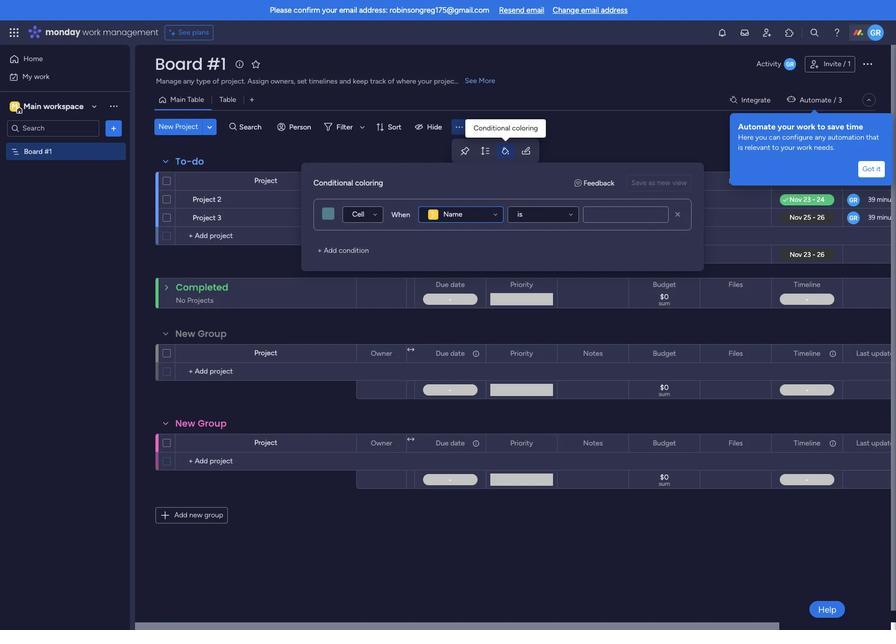 Task type: locate. For each thing, give the bounding box(es) containing it.
22
[[454, 196, 461, 204]]

3 due from the top
[[436, 439, 449, 448]]

2 new group field from the top
[[173, 417, 229, 430]]

email for resend email
[[527, 6, 545, 15]]

v2 user feedback image
[[575, 179, 582, 187]]

2 nov from the top
[[440, 214, 452, 222]]

3 notes from the top
[[584, 439, 603, 448]]

menu image
[[455, 122, 464, 132]]

1 vertical spatial group
[[198, 417, 227, 430]]

email for change email address
[[581, 6, 599, 15]]

new
[[658, 179, 671, 187], [189, 511, 203, 520]]

2 vertical spatial sum
[[659, 480, 671, 488]]

files
[[729, 177, 743, 185], [729, 281, 743, 289], [729, 349, 743, 358], [729, 439, 743, 448]]

0 horizontal spatial conditional
[[314, 178, 353, 188]]

1 horizontal spatial add
[[324, 246, 337, 255]]

of
[[213, 77, 219, 86], [388, 77, 395, 86]]

3 email from the left
[[581, 6, 599, 15]]

1 last updated field from the top
[[854, 176, 897, 187]]

nov 22
[[440, 196, 461, 204]]

to-
[[175, 155, 192, 168]]

other
[[585, 214, 602, 222]]

To-do field
[[173, 155, 207, 168]]

0 vertical spatial notes
[[584, 177, 603, 185]]

got
[[863, 165, 875, 173]]

3
[[839, 96, 843, 104], [218, 214, 221, 222]]

1 vertical spatial last updated
[[857, 349, 897, 358]]

new inside the save as new view button
[[658, 179, 671, 187]]

person button
[[273, 119, 317, 135]]

time
[[847, 122, 864, 132]]

Search in workspace field
[[21, 122, 85, 134]]

to left save
[[818, 122, 826, 132]]

0 vertical spatial new group
[[175, 327, 227, 340]]

1 new group field from the top
[[173, 327, 229, 341]]

main inside button
[[170, 95, 186, 104]]

is down high
[[518, 210, 523, 219]]

1 vertical spatial last
[[857, 349, 870, 358]]

arrow down image
[[356, 121, 369, 133]]

4 timeline from the top
[[794, 439, 821, 448]]

new inside new project button
[[159, 122, 174, 131]]

1 vertical spatial + add project text field
[[181, 366, 352, 378]]

main inside workspace selection element
[[23, 101, 41, 111]]

0 vertical spatial priority
[[511, 281, 533, 289]]

automate for your
[[738, 122, 776, 132]]

0 vertical spatial last updated
[[857, 177, 897, 185]]

0 vertical spatial due date
[[436, 281, 465, 289]]

2 vertical spatial due date
[[436, 439, 465, 448]]

nov for nov 22
[[440, 196, 452, 204]]

minute
[[877, 196, 897, 203], [877, 214, 897, 221]]

email right resend
[[527, 6, 545, 15]]

2 last updated field from the top
[[854, 348, 897, 359]]

is
[[738, 143, 743, 152], [518, 210, 523, 219]]

1 39 from the top
[[869, 196, 876, 203]]

my work
[[22, 72, 50, 81]]

Due date field
[[434, 279, 468, 291], [434, 348, 468, 359], [434, 438, 468, 449]]

1 vertical spatial #1
[[44, 147, 52, 156]]

1 vertical spatial updated
[[872, 349, 897, 358]]

resend email link
[[499, 6, 545, 15]]

options image
[[109, 123, 119, 133]]

1 horizontal spatial email
[[527, 6, 545, 15]]

monday
[[45, 27, 80, 38]]

1 table from the left
[[187, 95, 204, 104]]

new right as
[[658, 179, 671, 187]]

/ left the 1
[[844, 60, 846, 68]]

board up manage
[[155, 53, 203, 75]]

email right change
[[581, 6, 599, 15]]

last updated field for timeline
[[854, 438, 897, 449]]

1 vertical spatial 3
[[218, 214, 221, 222]]

2 last updated from the top
[[857, 349, 897, 358]]

#1
[[207, 53, 226, 75], [44, 147, 52, 156]]

automate inside automate your work to save time here you can configure any automation that is relevant to your work needs.
[[738, 122, 776, 132]]

angle down image
[[207, 123, 212, 131]]

updated
[[872, 177, 897, 185], [872, 349, 897, 358], [872, 439, 897, 448]]

2 horizontal spatial email
[[581, 6, 599, 15]]

greg robinson image
[[868, 24, 884, 41]]

board #1 up type
[[155, 53, 226, 75]]

main workspace
[[23, 101, 84, 111]]

2 budget from the top
[[653, 281, 676, 289]]

2 updated from the top
[[872, 349, 897, 358]]

2 due from the top
[[436, 349, 449, 358]]

1 $0 from the top
[[660, 293, 669, 301]]

2 group from the top
[[198, 417, 227, 430]]

1 priority from the top
[[511, 281, 533, 289]]

invite / 1 button
[[805, 56, 856, 72]]

name
[[444, 210, 463, 219]]

0 horizontal spatial table
[[187, 95, 204, 104]]

2 priority from the top
[[511, 349, 533, 358]]

no file image
[[731, 194, 740, 206]]

+ Add project text field
[[181, 455, 352, 468]]

see inside button
[[178, 28, 191, 37]]

due date
[[436, 281, 465, 289], [436, 349, 465, 358], [436, 439, 465, 448]]

0 horizontal spatial #1
[[44, 147, 52, 156]]

2 files from the top
[[729, 281, 743, 289]]

0 vertical spatial 39
[[869, 196, 876, 203]]

1 files from the top
[[729, 177, 743, 185]]

any left type
[[183, 77, 195, 86]]

got it button
[[859, 161, 885, 177]]

nov 23
[[440, 214, 461, 222]]

files for 2nd files field
[[729, 281, 743, 289]]

0 vertical spatial last
[[857, 177, 870, 185]]

group
[[204, 511, 223, 520]]

+ Add project text field
[[181, 230, 352, 242], [181, 366, 352, 378]]

2 vertical spatial notes
[[584, 439, 603, 448]]

1 $0 sum from the top
[[659, 384, 671, 398]]

1 date from the top
[[451, 281, 465, 289]]

group for priority
[[198, 327, 227, 340]]

1 of from the left
[[213, 77, 219, 86]]

2 sum from the top
[[659, 391, 671, 398]]

of right type
[[213, 77, 219, 86]]

0 horizontal spatial is
[[518, 210, 523, 219]]

your down configure
[[781, 143, 795, 152]]

$0
[[660, 293, 669, 301], [660, 384, 669, 392], [660, 473, 669, 482]]

0 horizontal spatial add
[[174, 511, 188, 520]]

0 horizontal spatial board #1
[[24, 147, 52, 156]]

add right +
[[324, 246, 337, 255]]

dapulse checkmark sign image
[[783, 194, 789, 207]]

project 2
[[193, 195, 222, 204]]

0 vertical spatial sum
[[659, 300, 671, 307]]

Budget field
[[651, 176, 679, 187], [651, 279, 679, 291], [651, 348, 679, 359], [651, 438, 679, 449]]

Notes field
[[581, 176, 606, 187], [581, 348, 606, 359], [581, 438, 606, 449]]

automate / 3
[[800, 96, 843, 104]]

2
[[218, 195, 222, 204]]

Timeline field
[[792, 176, 823, 187], [792, 279, 823, 291], [792, 348, 823, 359], [792, 438, 823, 449]]

1 vertical spatial due date
[[436, 349, 465, 358]]

conditional coloring right menu icon
[[474, 124, 538, 133]]

1 email from the left
[[339, 6, 357, 15]]

new for priority
[[175, 327, 195, 340]]

3 files field from the top
[[726, 348, 746, 359]]

1 vertical spatial add
[[174, 511, 188, 520]]

2 owner from the top
[[371, 349, 392, 358]]

group for owner
[[198, 417, 227, 430]]

please
[[270, 6, 292, 15]]

here
[[738, 133, 754, 142]]

39 minute
[[869, 196, 897, 203], [869, 214, 897, 221]]

2 minute from the top
[[877, 214, 897, 221]]

1 sum from the top
[[659, 300, 671, 307]]

/ inside button
[[844, 60, 846, 68]]

any up the needs.
[[815, 133, 826, 142]]

automate for /
[[800, 96, 832, 104]]

main down manage
[[170, 95, 186, 104]]

1 vertical spatial to
[[773, 143, 779, 152]]

email left address:
[[339, 6, 357, 15]]

v2 expand column image
[[407, 346, 415, 354], [407, 436, 415, 444]]

last updated field for budget
[[854, 348, 897, 359]]

3 due date from the top
[[436, 439, 465, 448]]

1 vertical spatial v2 expand column image
[[407, 436, 415, 444]]

2 vertical spatial due date field
[[434, 438, 468, 449]]

0 vertical spatial add
[[324, 246, 337, 255]]

show board description image
[[233, 59, 246, 69]]

automation
[[828, 133, 865, 142]]

2 vertical spatial priority
[[511, 439, 533, 448]]

management
[[103, 27, 158, 38]]

main table button
[[155, 92, 212, 108]]

filter
[[337, 123, 353, 131]]

board #1 down search in workspace field
[[24, 147, 52, 156]]

any
[[183, 77, 195, 86], [815, 133, 826, 142]]

options image
[[862, 58, 874, 70]]

0 vertical spatial any
[[183, 77, 195, 86]]

0 horizontal spatial see
[[178, 28, 191, 37]]

1 vertical spatial date
[[451, 349, 465, 358]]

2 v2 expand column image from the top
[[407, 436, 415, 444]]

0 horizontal spatial automate
[[738, 122, 776, 132]]

option
[[0, 142, 130, 144]]

1 vertical spatial due
[[436, 349, 449, 358]]

1 due from the top
[[436, 281, 449, 289]]

table down project.
[[220, 95, 236, 104]]

3 priority field from the top
[[508, 438, 536, 449]]

relevant
[[745, 143, 771, 152]]

my work button
[[6, 69, 110, 85]]

2 table from the left
[[220, 95, 236, 104]]

1 updated from the top
[[872, 177, 897, 185]]

4 files from the top
[[729, 439, 743, 448]]

1 vertical spatial owner field
[[368, 348, 395, 359]]

1 notes from the top
[[584, 177, 603, 185]]

3 last updated from the top
[[857, 439, 897, 448]]

work right monday
[[82, 27, 101, 38]]

0 horizontal spatial to
[[773, 143, 779, 152]]

search everything image
[[810, 28, 820, 38]]

0 vertical spatial automate
[[800, 96, 832, 104]]

notes for second notes field from the top of the page
[[584, 349, 603, 358]]

2 email from the left
[[527, 6, 545, 15]]

0 vertical spatial 39 minute
[[869, 196, 897, 203]]

my
[[22, 72, 32, 81]]

1 horizontal spatial conditional
[[474, 124, 511, 133]]

1 horizontal spatial board #1
[[155, 53, 226, 75]]

1 vertical spatial minute
[[877, 214, 897, 221]]

sort button
[[372, 119, 408, 135]]

0 vertical spatial owner
[[371, 177, 392, 185]]

new left group on the left of page
[[189, 511, 203, 520]]

0 vertical spatial minute
[[877, 196, 897, 203]]

2 of from the left
[[388, 77, 395, 86]]

conditional up cell
[[314, 178, 353, 188]]

New Group field
[[173, 327, 229, 341], [173, 417, 229, 430]]

1 group from the top
[[198, 327, 227, 340]]

2 vertical spatial updated
[[872, 439, 897, 448]]

0 horizontal spatial coloring
[[355, 178, 383, 188]]

0 vertical spatial to
[[818, 122, 826, 132]]

column information image
[[472, 350, 480, 358], [829, 350, 837, 358], [472, 439, 480, 448], [829, 439, 837, 448]]

due for 1st due date field
[[436, 281, 449, 289]]

3 last from the top
[[857, 439, 870, 448]]

0 horizontal spatial email
[[339, 6, 357, 15]]

2 vertical spatial notes field
[[581, 438, 606, 449]]

+ add condition button
[[314, 243, 373, 259]]

2 39 minute from the top
[[869, 214, 897, 221]]

of right the track
[[388, 77, 395, 86]]

Last updated field
[[854, 176, 897, 187], [854, 348, 897, 359], [854, 438, 897, 449]]

Search field
[[237, 120, 268, 134]]

where
[[397, 77, 416, 86]]

owner for 3rd owner field
[[371, 439, 392, 448]]

0 vertical spatial coloring
[[512, 124, 538, 133]]

0 vertical spatial owner field
[[368, 176, 395, 187]]

2 vertical spatial owner field
[[368, 438, 395, 449]]

0 horizontal spatial of
[[213, 77, 219, 86]]

1 vertical spatial due date field
[[434, 348, 468, 359]]

any inside automate your work to save time here you can configure any automation that is relevant to your work needs.
[[815, 133, 826, 142]]

automate your work to save time heading
[[738, 121, 885, 133]]

set
[[297, 77, 307, 86]]

2 $0 from the top
[[660, 384, 669, 392]]

1 due date field from the top
[[434, 279, 468, 291]]

Owner field
[[368, 176, 395, 187], [368, 348, 395, 359], [368, 438, 395, 449]]

automate right autopilot image
[[800, 96, 832, 104]]

1 vertical spatial owner
[[371, 349, 392, 358]]

#1 up type
[[207, 53, 226, 75]]

0 horizontal spatial /
[[834, 96, 837, 104]]

1 vertical spatial see
[[465, 77, 477, 85]]

1 vertical spatial any
[[815, 133, 826, 142]]

2 notes from the top
[[584, 349, 603, 358]]

1 nov from the top
[[440, 196, 452, 204]]

keep
[[353, 77, 368, 86]]

0 horizontal spatial new
[[189, 511, 203, 520]]

1 owner from the top
[[371, 177, 392, 185]]

1 horizontal spatial coloring
[[512, 124, 538, 133]]

home button
[[6, 51, 110, 67]]

change email address link
[[553, 6, 628, 15]]

1 vertical spatial new group field
[[173, 417, 229, 430]]

3 files from the top
[[729, 349, 743, 358]]

apps image
[[785, 28, 795, 38]]

owner
[[371, 177, 392, 185], [371, 349, 392, 358], [371, 439, 392, 448]]

1 vertical spatial $0 sum
[[659, 473, 671, 488]]

work
[[82, 27, 101, 38], [34, 72, 50, 81], [797, 122, 816, 132], [797, 143, 813, 152]]

1 horizontal spatial of
[[388, 77, 395, 86]]

got it
[[863, 165, 881, 173]]

1 horizontal spatial new
[[658, 179, 671, 187]]

board down search in workspace field
[[24, 147, 43, 156]]

conditional right menu icon
[[474, 124, 511, 133]]

nov left the 22
[[440, 196, 452, 204]]

new group for owner
[[175, 417, 227, 430]]

main for main workspace
[[23, 101, 41, 111]]

activity
[[757, 60, 782, 68]]

0 horizontal spatial conditional coloring
[[314, 178, 383, 188]]

Files field
[[726, 176, 746, 187], [726, 279, 746, 291], [726, 348, 746, 359], [726, 438, 746, 449]]

last updated
[[857, 177, 897, 185], [857, 349, 897, 358], [857, 439, 897, 448]]

table down type
[[187, 95, 204, 104]]

1 vertical spatial is
[[518, 210, 523, 219]]

3 owner field from the top
[[368, 438, 395, 449]]

1 horizontal spatial automate
[[800, 96, 832, 104]]

1 horizontal spatial is
[[738, 143, 743, 152]]

conditional coloring
[[474, 124, 538, 133], [314, 178, 383, 188]]

0 horizontal spatial board
[[24, 147, 43, 156]]

0 vertical spatial is
[[738, 143, 743, 152]]

invite members image
[[762, 28, 773, 38]]

see left plans
[[178, 28, 191, 37]]

3 up save
[[839, 96, 843, 104]]

3 priority from the top
[[511, 439, 533, 448]]

due for second due date field
[[436, 349, 449, 358]]

new group for priority
[[175, 327, 227, 340]]

to down can
[[773, 143, 779, 152]]

3 last updated field from the top
[[854, 438, 897, 449]]

0 vertical spatial last updated field
[[854, 176, 897, 187]]

workspace options image
[[109, 101, 119, 111]]

your right confirm
[[322, 6, 337, 15]]

1 vertical spatial nov
[[440, 214, 452, 222]]

notes
[[584, 177, 603, 185], [584, 349, 603, 358], [584, 439, 603, 448]]

to
[[818, 122, 826, 132], [773, 143, 779, 152]]

1 vertical spatial last updated field
[[854, 348, 897, 359]]

main right workspace image
[[23, 101, 41, 111]]

you
[[756, 133, 768, 142]]

0 vertical spatial $0 sum
[[659, 384, 671, 398]]

last for budget
[[857, 349, 870, 358]]

add left group on the left of page
[[174, 511, 188, 520]]

see plans
[[178, 28, 209, 37]]

1 vertical spatial /
[[834, 96, 837, 104]]

conditional coloring up cell
[[314, 178, 383, 188]]

address:
[[359, 6, 388, 15]]

0 vertical spatial due
[[436, 281, 449, 289]]

nov left 23
[[440, 214, 452, 222]]

0 vertical spatial board
[[155, 53, 203, 75]]

0 vertical spatial see
[[178, 28, 191, 37]]

see more
[[465, 77, 496, 85]]

1 last from the top
[[857, 177, 870, 185]]

work down configure
[[797, 143, 813, 152]]

new project button
[[155, 119, 202, 135]]

files for first files field from the top of the page
[[729, 177, 743, 185]]

work right my
[[34, 72, 50, 81]]

can
[[769, 133, 781, 142]]

3 updated from the top
[[872, 439, 897, 448]]

Priority field
[[508, 279, 536, 291], [508, 348, 536, 359], [508, 438, 536, 449]]

see left more
[[465, 77, 477, 85]]

email
[[339, 6, 357, 15], [527, 6, 545, 15], [581, 6, 599, 15]]

notes for third notes field from the bottom of the page
[[584, 177, 603, 185]]

2 vertical spatial last updated
[[857, 439, 897, 448]]

files for second files field from the bottom of the page
[[729, 349, 743, 358]]

is inside automate your work to save time here you can configure any automation that is relevant to your work needs.
[[738, 143, 743, 152]]

4 budget from the top
[[653, 439, 676, 448]]

configure
[[783, 133, 813, 142]]

2 last from the top
[[857, 349, 870, 358]]

1 new group from the top
[[175, 327, 227, 340]]

/ for 3
[[834, 96, 837, 104]]

$0 inside budget $0 sum
[[660, 293, 669, 301]]

2 vertical spatial due
[[436, 439, 449, 448]]

0 vertical spatial board #1
[[155, 53, 226, 75]]

3 down 2
[[218, 214, 221, 222]]

notifications image
[[718, 28, 728, 38]]

/
[[844, 60, 846, 68], [834, 96, 837, 104]]

your
[[322, 6, 337, 15], [418, 77, 432, 86], [778, 122, 795, 132], [781, 143, 795, 152]]

do
[[192, 155, 204, 168]]

#1 down search in workspace field
[[44, 147, 52, 156]]

automate up the 'you'
[[738, 122, 776, 132]]

plans
[[192, 28, 209, 37]]

/ up save
[[834, 96, 837, 104]]

add to favorites image
[[251, 59, 261, 69]]

0 vertical spatial due date field
[[434, 279, 468, 291]]

39
[[869, 196, 876, 203], [869, 214, 876, 221]]

0 horizontal spatial any
[[183, 77, 195, 86]]

1 vertical spatial new group
[[175, 417, 227, 430]]

1 vertical spatial conditional coloring
[[314, 178, 383, 188]]

2 vertical spatial last
[[857, 439, 870, 448]]

0 vertical spatial group
[[198, 327, 227, 340]]

1 horizontal spatial conditional coloring
[[474, 124, 538, 133]]

/ for 1
[[844, 60, 846, 68]]

autopilot image
[[787, 93, 796, 106]]

4 timeline field from the top
[[792, 438, 823, 449]]

is down here
[[738, 143, 743, 152]]

1 last updated from the top
[[857, 177, 897, 185]]

2 vertical spatial new
[[175, 417, 195, 430]]

main for main table
[[170, 95, 186, 104]]

2 owner field from the top
[[368, 348, 395, 359]]

2 new group from the top
[[175, 417, 227, 430]]

4 budget field from the top
[[651, 438, 679, 449]]

1 priority field from the top
[[508, 279, 536, 291]]

priority for 2nd priority field from the top
[[511, 349, 533, 358]]

0 vertical spatial 3
[[839, 96, 843, 104]]

3 owner from the top
[[371, 439, 392, 448]]

board #1 inside list box
[[24, 147, 52, 156]]

Board #1 field
[[152, 53, 229, 75]]

1 files field from the top
[[726, 176, 746, 187]]

timeline
[[794, 177, 821, 185], [794, 281, 821, 289], [794, 349, 821, 358], [794, 439, 821, 448]]



Task type: vqa. For each thing, say whether or not it's contained in the screenshot.
write for Write updates via email:
no



Task type: describe. For each thing, give the bounding box(es) containing it.
save as new view
[[632, 179, 687, 187]]

updated for budget
[[872, 349, 897, 358]]

type
[[196, 77, 211, 86]]

sum inside budget $0 sum
[[659, 300, 671, 307]]

3 notes field from the top
[[581, 438, 606, 449]]

add new group button
[[156, 507, 228, 524]]

1 owner field from the top
[[368, 176, 395, 187]]

#1 inside list box
[[44, 147, 52, 156]]

1 vertical spatial coloring
[[355, 178, 383, 188]]

owner for 2nd owner field from the bottom of the page
[[371, 349, 392, 358]]

3 timeline field from the top
[[792, 348, 823, 359]]

dapulse integrations image
[[730, 96, 738, 104]]

notes for 1st notes field from the bottom of the page
[[584, 439, 603, 448]]

priority for first priority field
[[511, 281, 533, 289]]

0 vertical spatial conditional coloring
[[474, 124, 538, 133]]

help image
[[832, 28, 843, 38]]

robinsongreg175@gmail.com
[[390, 6, 490, 15]]

1 v2 expand column image from the top
[[407, 346, 415, 354]]

1 horizontal spatial board
[[155, 53, 203, 75]]

that
[[867, 133, 880, 142]]

23
[[454, 214, 461, 222]]

$1,000
[[654, 196, 675, 204]]

completed
[[176, 281, 229, 294]]

project.
[[221, 77, 246, 86]]

last updated field for notes
[[854, 176, 897, 187]]

save as new view button
[[627, 175, 692, 191]]

new inside add new group button
[[189, 511, 203, 520]]

1
[[848, 60, 851, 68]]

2 timeline field from the top
[[792, 279, 823, 291]]

hide button
[[411, 119, 448, 135]]

save
[[632, 179, 647, 187]]

last updated for timeline
[[857, 439, 897, 448]]

see for see plans
[[178, 28, 191, 37]]

2 + add project text field from the top
[[181, 366, 352, 378]]

change email address
[[553, 6, 628, 15]]

work inside button
[[34, 72, 50, 81]]

3 due date field from the top
[[434, 438, 468, 449]]

inbox image
[[740, 28, 750, 38]]

cell
[[352, 210, 365, 219]]

1 horizontal spatial to
[[818, 122, 826, 132]]

to-do
[[175, 155, 204, 168]]

$500
[[657, 214, 673, 222]]

1 39 minute from the top
[[869, 196, 897, 203]]

last updated for budget
[[857, 349, 897, 358]]

1 timeline from the top
[[794, 177, 821, 185]]

stands.
[[459, 77, 482, 86]]

0 vertical spatial conditional
[[474, 124, 511, 133]]

sort
[[388, 123, 402, 131]]

4 files field from the top
[[726, 438, 746, 449]]

medium
[[509, 213, 535, 222]]

workspace
[[43, 101, 84, 111]]

confirm
[[294, 6, 320, 15]]

meeting
[[572, 196, 596, 204]]

help
[[819, 605, 837, 615]]

files for fourth files field from the top
[[729, 439, 743, 448]]

view
[[673, 179, 687, 187]]

invite
[[824, 60, 842, 68]]

activity button
[[753, 56, 801, 72]]

2 39 from the top
[[869, 214, 876, 221]]

priority for 3rd priority field from the top
[[511, 439, 533, 448]]

2 timeline from the top
[[794, 281, 821, 289]]

1 budget field from the top
[[651, 176, 679, 187]]

add new group
[[174, 511, 223, 520]]

add view image
[[250, 96, 254, 104]]

new project
[[159, 122, 198, 131]]

manage any type of project. assign owners, set timelines and keep track of where your project stands.
[[156, 77, 482, 86]]

see for see more
[[465, 77, 477, 85]]

your right where
[[418, 77, 432, 86]]

timelines
[[309, 77, 338, 86]]

3 budget from the top
[[653, 349, 676, 358]]

automate your work to save time here you can configure any automation that is relevant to your work needs.
[[738, 122, 880, 152]]

invite / 1
[[824, 60, 851, 68]]

more
[[479, 77, 496, 85]]

2 budget field from the top
[[651, 279, 679, 291]]

new group field for priority
[[173, 327, 229, 341]]

board #1 list box
[[0, 141, 130, 298]]

change
[[553, 6, 580, 15]]

save
[[828, 122, 845, 132]]

v2 done deadline image
[[419, 195, 427, 205]]

please confirm your email address: robinsongreg175@gmail.com
[[270, 6, 490, 15]]

notes
[[598, 196, 615, 204]]

new group field for owner
[[173, 417, 229, 430]]

2 due date from the top
[[436, 349, 465, 358]]

1 timeline field from the top
[[792, 176, 823, 187]]

+
[[318, 246, 322, 255]]

see plans button
[[165, 25, 214, 40]]

updated for timeline
[[872, 439, 897, 448]]

1 notes field from the top
[[581, 176, 606, 187]]

2 notes field from the top
[[581, 348, 606, 359]]

meeting notes
[[572, 196, 615, 204]]

3 date from the top
[[451, 439, 465, 448]]

needs.
[[814, 143, 835, 152]]

resend email
[[499, 6, 545, 15]]

1 + add project text field from the top
[[181, 230, 352, 242]]

2 $0 sum from the top
[[659, 473, 671, 488]]

1 due date from the top
[[436, 281, 465, 289]]

collapse board header image
[[865, 96, 874, 104]]

last updated for notes
[[857, 177, 897, 185]]

last for timeline
[[857, 439, 870, 448]]

3 budget field from the top
[[651, 348, 679, 359]]

project 3
[[193, 214, 221, 222]]

2 files field from the top
[[726, 279, 746, 291]]

v2 search image
[[229, 121, 237, 133]]

resend
[[499, 6, 525, 15]]

m
[[12, 102, 18, 110]]

nov for nov 23
[[440, 214, 452, 222]]

updated for notes
[[872, 177, 897, 185]]

help button
[[810, 601, 846, 618]]

2 due date field from the top
[[434, 348, 468, 359]]

3 timeline from the top
[[794, 349, 821, 358]]

budget $0 sum
[[653, 281, 676, 307]]

filter button
[[320, 119, 369, 135]]

column information image
[[829, 177, 837, 185]]

table button
[[212, 92, 244, 108]]

as
[[649, 179, 656, 187]]

Completed field
[[173, 281, 231, 294]]

and
[[339, 77, 351, 86]]

see more link
[[464, 76, 497, 86]]

3 sum from the top
[[659, 480, 671, 488]]

address
[[601, 6, 628, 15]]

track
[[370, 77, 386, 86]]

workspace selection element
[[10, 100, 85, 113]]

feedback
[[584, 179, 615, 187]]

2 date from the top
[[451, 349, 465, 358]]

your up can
[[778, 122, 795, 132]]

remove sort image
[[673, 210, 683, 220]]

2 priority field from the top
[[508, 348, 536, 359]]

1 horizontal spatial 3
[[839, 96, 843, 104]]

board inside list box
[[24, 147, 43, 156]]

workspace image
[[10, 101, 20, 112]]

owner for first owner field from the top
[[371, 177, 392, 185]]

main table
[[170, 95, 204, 104]]

hide
[[427, 123, 442, 131]]

home
[[23, 55, 43, 63]]

0 horizontal spatial 3
[[218, 214, 221, 222]]

owners,
[[271, 77, 296, 86]]

monday work management
[[45, 27, 158, 38]]

1 budget from the top
[[653, 177, 676, 185]]

+ add condition
[[318, 246, 369, 255]]

it
[[877, 165, 881, 173]]

when
[[392, 210, 410, 219]]

select product image
[[9, 28, 19, 38]]

last for notes
[[857, 177, 870, 185]]

project
[[434, 77, 457, 86]]

3 $0 from the top
[[660, 473, 669, 482]]

feedback link
[[575, 178, 615, 188]]

work up configure
[[797, 122, 816, 132]]

1 minute from the top
[[877, 196, 897, 203]]

0 vertical spatial #1
[[207, 53, 226, 75]]

new for owner
[[175, 417, 195, 430]]

due for first due date field from the bottom
[[436, 439, 449, 448]]

project inside new project button
[[175, 122, 198, 131]]

assign
[[248, 77, 269, 86]]



